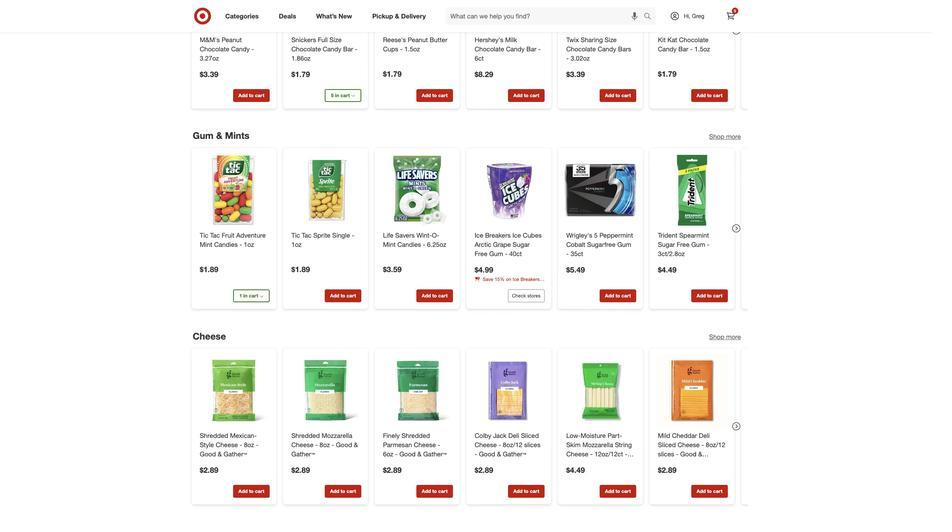 Task type: locate. For each thing, give the bounding box(es) containing it.
tic left fruit
[[200, 232, 208, 240]]

2 tac from the left
[[302, 232, 311, 240]]

9 link
[[722, 7, 740, 25]]

$1.79 for reese's peanut butter cups - 1.5oz
[[383, 69, 402, 79]]

2 horizontal spatial shredded
[[401, 432, 430, 440]]

sugar inside 'ice breakers ice cubes arctic grape sugar free gum - 40ct'
[[513, 241, 530, 249]]

add to cart for hershey's milk chocolate candy bar - 6ct
[[513, 93, 539, 99]]

good inside shredded mexican- style cheese - 8oz - good & gather™
[[200, 451, 216, 459]]

reese's
[[383, 36, 406, 44]]

1 horizontal spatial mint
[[383, 241, 396, 249]]

cheese inside mild cheddar deli sliced cheese - 8oz/12 slices - good & gather™ $2.89
[[678, 442, 700, 450]]

low-moisture part-skim mozzarella string cheese - 12oz/12ct - good & gather™ image
[[565, 356, 636, 427], [565, 356, 636, 427]]

0 horizontal spatial mozzarella
[[322, 432, 352, 440]]

life savers wint-o- mint candies - 6.25oz link
[[383, 231, 451, 250]]

2 mint from the left
[[383, 241, 396, 249]]

life savers wint-o-mint candies - 6.25oz image
[[381, 155, 453, 226], [381, 155, 453, 226]]

finely shredded parmesan cheese - 6oz - good & gather™ image
[[381, 356, 453, 427], [381, 356, 453, 427]]

$1.79 down kit kat chocolate candy bar - 1.5oz
[[658, 69, 677, 79]]

$1.79
[[383, 69, 402, 79], [658, 69, 677, 79], [291, 70, 310, 79]]

tac
[[210, 232, 220, 240], [302, 232, 311, 240]]

0 vertical spatial breakers
[[485, 232, 511, 240]]

wrigley's 5 peppermint cobalt sugarfree gum - 35ct image
[[565, 155, 636, 226], [565, 155, 636, 226]]

0 horizontal spatial $1.89
[[200, 265, 218, 274]]

1 candies from the left
[[214, 241, 238, 249]]

size inside 'snickers full size chocolate candy bar - 1.86oz'
[[329, 36, 342, 44]]

snickers full size chocolate candy bar - 1.86oz link
[[291, 36, 360, 63]]

sugarfree
[[587, 241, 616, 249]]

1 sugar from the left
[[513, 241, 530, 249]]

1 in cart
[[239, 293, 258, 299]]

chocolate inside m&m's peanut chocolate candy - 3.27oz
[[200, 45, 229, 53]]

2 shop more button from the top
[[709, 333, 741, 342]]

1 peanut from the left
[[222, 36, 242, 44]]

sliced for colby jack deli sliced cheese - 8oz/12 slices - good & gather™
[[521, 432, 539, 440]]

cart
[[255, 93, 264, 99], [340, 93, 350, 99], [438, 93, 448, 99], [530, 93, 539, 99], [622, 93, 631, 99], [713, 93, 723, 99], [249, 293, 258, 299], [347, 293, 356, 299], [438, 293, 448, 299], [622, 293, 631, 299], [713, 293, 723, 299], [255, 489, 264, 495], [347, 489, 356, 495], [438, 489, 448, 495], [530, 489, 539, 495], [622, 489, 631, 495], [713, 489, 723, 495]]

colby jack deli sliced cheese - 8oz/12 slices - good & gather™ image
[[473, 356, 545, 427], [473, 356, 545, 427]]

candy down milk
[[506, 45, 525, 53]]

2 1oz from the left
[[291, 241, 302, 249]]

bar down hi,
[[678, 45, 688, 53]]

1 vertical spatial 5
[[594, 232, 598, 240]]

tic inside tic tac fruit adventure mint candies - 1oz
[[200, 232, 208, 240]]

candy for $8.29
[[506, 45, 525, 53]]

trident spearmint sugar free gum - 3ct/2.8oz
[[658, 232, 710, 258]]

1 mint from the left
[[200, 241, 212, 249]]

$1.79 down cups
[[383, 69, 402, 79]]

3.02oz
[[571, 54, 590, 62]]

greg
[[692, 12, 705, 19]]

0 horizontal spatial size
[[329, 36, 342, 44]]

new
[[339, 12, 352, 20]]

0 horizontal spatial $3.39
[[200, 70, 218, 79]]

candy inside 'snickers full size chocolate candy bar - 1.86oz'
[[323, 45, 341, 53]]

size right sharing
[[605, 36, 617, 44]]

5 inside wrigley's 5 peppermint cobalt sugarfree gum - 35ct
[[594, 232, 598, 240]]

1 vertical spatial free
[[475, 250, 487, 258]]

candy inside kit kat chocolate candy bar - 1.5oz
[[658, 45, 677, 53]]

0 vertical spatial sliced
[[521, 432, 539, 440]]

0 horizontal spatial bar
[[343, 45, 353, 53]]

tic tac sprite single - 1oz image
[[290, 155, 361, 226], [290, 155, 361, 226]]

1 tic from the left
[[200, 232, 208, 240]]

m&m's peanut chocolate candy - 3.27oz image
[[198, 0, 270, 31], [198, 0, 270, 31]]

cheese inside colby jack deli sliced cheese - 8oz/12 slices - good & gather™
[[475, 442, 497, 450]]

- inside twix sharing size chocolate candy bars - 3.02oz
[[566, 54, 569, 62]]

$5.49
[[566, 265, 585, 274]]

$1.79 down 1.86oz at top left
[[291, 70, 310, 79]]

1 horizontal spatial size
[[605, 36, 617, 44]]

2 8oz/12 from the left
[[706, 442, 725, 450]]

0 vertical spatial shop more button
[[709, 132, 741, 142]]

shredded mexican- style cheese - 8oz - good & gather™ link
[[200, 432, 268, 460]]

0 horizontal spatial tic
[[200, 232, 208, 240]]

8oz/12 inside mild cheddar deli sliced cheese - 8oz/12 slices - good & gather™ $2.89
[[706, 442, 725, 450]]

bar down what can we help you find? suggestions appear below search box
[[526, 45, 536, 53]]

3 bar from the left
[[678, 45, 688, 53]]

add to cart button for hershey's milk chocolate candy bar - 6ct
[[508, 89, 545, 102]]

1 horizontal spatial shredded
[[291, 432, 320, 440]]

0 vertical spatial mozzarella
[[322, 432, 352, 440]]

chocolate for $8.29
[[475, 45, 504, 53]]

slices inside mild cheddar deli sliced cheese - 8oz/12 slices - good & gather™ $2.89
[[658, 451, 674, 459]]

2 horizontal spatial $1.79
[[658, 69, 677, 79]]

good inside low-moisture part- skim mozzarella string cheese - 12oz/12ct - good & gather™ $4.49
[[566, 460, 583, 468]]

peanut for $3.39
[[222, 36, 242, 44]]

deli
[[508, 432, 519, 440], [699, 432, 710, 440]]

gum
[[475, 284, 484, 290]]

reese's peanut butter cups - 1.5oz
[[383, 36, 447, 53]]

$2.89 down colby
[[475, 466, 493, 475]]

1 horizontal spatial tac
[[302, 232, 311, 240]]

breakers
[[485, 232, 511, 240], [521, 277, 540, 283]]

peanut for $1.79
[[408, 36, 428, 44]]

ice breakers ice cubes arctic grape sugar free gum - 40ct image
[[473, 155, 545, 226], [473, 155, 545, 226]]

0 horizontal spatial 5
[[331, 93, 334, 99]]

2 candies from the left
[[397, 241, 421, 249]]

0 horizontal spatial 1.5oz
[[404, 45, 420, 53]]

mint for $3.59
[[383, 241, 396, 249]]

colby jack deli sliced cheese - 8oz/12 slices - good & gather™ link
[[475, 432, 543, 460]]

candy left bars
[[598, 45, 616, 53]]

0 horizontal spatial 8oz
[[244, 442, 254, 450]]

chocolate right kat
[[679, 36, 709, 44]]

0 horizontal spatial deli
[[508, 432, 519, 440]]

- inside trident spearmint sugar free gum - 3ct/2.8oz
[[707, 241, 710, 249]]

cart for life savers wint-o- mint candies - 6.25oz
[[438, 293, 448, 299]]

to for reese's peanut butter cups - 1.5oz
[[432, 93, 437, 99]]

1 shop more from the top
[[709, 133, 741, 141]]

2 shop from the top
[[709, 334, 725, 342]]

1 horizontal spatial sliced
[[658, 442, 676, 450]]

1 horizontal spatial free
[[677, 241, 690, 249]]

add for life savers wint-o- mint candies - 6.25oz
[[422, 293, 431, 299]]

$1.89 down tic tac fruit adventure mint candies - 1oz
[[200, 265, 218, 274]]

1 8oz from the left
[[244, 442, 254, 450]]

$2.89 for shredded mexican- style cheese - 8oz - good & gather™
[[200, 466, 218, 475]]

mints
[[225, 130, 250, 141]]

1 horizontal spatial candies
[[397, 241, 421, 249]]

$3.39 down 3.27oz
[[200, 70, 218, 79]]

cart for tic tac sprite single - 1oz
[[347, 293, 356, 299]]

shop more button for gum & mints
[[709, 132, 741, 142]]

$1.89 down tic tac sprite single - 1oz
[[291, 265, 310, 274]]

1 horizontal spatial mozzarella
[[583, 442, 613, 450]]

low-moisture part- skim mozzarella string cheese - 12oz/12ct - good & gather™ $4.49
[[566, 432, 632, 475]]

8oz
[[244, 442, 254, 450], [320, 442, 330, 450]]

in
[[335, 93, 339, 99], [243, 293, 247, 299]]

candy inside twix sharing size chocolate candy bars - 3.02oz
[[598, 45, 616, 53]]

add
[[238, 93, 248, 99], [422, 93, 431, 99], [513, 93, 523, 99], [605, 93, 614, 99], [697, 93, 706, 99], [330, 293, 339, 299], [422, 293, 431, 299], [605, 293, 614, 299], [697, 293, 706, 299], [238, 489, 248, 495], [330, 489, 339, 495], [422, 489, 431, 495], [513, 489, 523, 495], [605, 489, 614, 495], [697, 489, 706, 495]]

1 horizontal spatial sugar
[[658, 241, 675, 249]]

2 horizontal spatial bar
[[678, 45, 688, 53]]

spearmint
[[679, 232, 709, 240]]

0 horizontal spatial slices
[[524, 442, 540, 450]]

0 horizontal spatial shredded
[[200, 432, 228, 440]]

1 bar from the left
[[343, 45, 353, 53]]

0 horizontal spatial sliced
[[521, 432, 539, 440]]

peanut inside m&m's peanut chocolate candy - 3.27oz
[[222, 36, 242, 44]]

0 horizontal spatial free
[[475, 250, 487, 258]]

tic inside tic tac sprite single - 1oz
[[291, 232, 300, 240]]

size for $1.79
[[329, 36, 342, 44]]

candy
[[231, 45, 250, 53], [323, 45, 341, 53], [506, 45, 525, 53], [598, 45, 616, 53], [658, 45, 677, 53]]

ice up arctic
[[475, 232, 483, 240]]

tic left sprite
[[291, 232, 300, 240]]

1 horizontal spatial 8oz/12
[[706, 442, 725, 450]]

1
[[239, 293, 242, 299]]

0 horizontal spatial $1.79
[[291, 70, 310, 79]]

1 horizontal spatial 8oz
[[320, 442, 330, 450]]

hershey's milk chocolate candy bar - 6ct image
[[473, 0, 545, 31], [473, 0, 545, 31]]

what's
[[316, 12, 337, 20]]

1 deli from the left
[[508, 432, 519, 440]]

8oz/12 for colby jack deli sliced cheese - 8oz/12 slices - good & gather™
[[503, 442, 522, 450]]

cheese inside the shredded mozzarella cheese - 8oz - good & gather™
[[291, 442, 313, 450]]

reese's peanut butter cups - 1.5oz image
[[381, 0, 453, 31], [381, 0, 453, 31]]

1 shop from the top
[[709, 133, 725, 141]]

gather™ inside the shredded mozzarella cheese - 8oz - good & gather™
[[291, 451, 315, 459]]

2 sugar from the left
[[658, 241, 675, 249]]

to for finely shredded parmesan cheese - 6oz - good & gather™
[[432, 489, 437, 495]]

gum & mints
[[193, 130, 250, 141]]

add to cart for kit kat chocolate candy bar - 1.5oz
[[697, 93, 723, 99]]

5 $2.89 from the left
[[658, 466, 677, 475]]

to for tic tac sprite single - 1oz
[[341, 293, 345, 299]]

deli inside mild cheddar deli sliced cheese - 8oz/12 slices - good & gather™ $2.89
[[699, 432, 710, 440]]

1 horizontal spatial peanut
[[408, 36, 428, 44]]

peanut inside the reese's peanut butter cups - 1.5oz
[[408, 36, 428, 44]]

add for reese's peanut butter cups - 1.5oz
[[422, 93, 431, 99]]

0 horizontal spatial 8oz/12
[[503, 442, 522, 450]]

cheese inside finely shredded parmesan cheese - 6oz - good & gather™
[[414, 442, 436, 450]]

What can we help you find? suggestions appear below search field
[[446, 7, 646, 25]]

1 candy from the left
[[231, 45, 250, 53]]

cart for wrigley's 5 peppermint cobalt sugarfree gum - 35ct
[[622, 293, 631, 299]]

candies down fruit
[[214, 241, 238, 249]]

0 horizontal spatial tac
[[210, 232, 220, 240]]

$3.39 down 3.02oz
[[566, 70, 585, 79]]

0 vertical spatial in
[[335, 93, 339, 99]]

candies for $1.89
[[214, 241, 238, 249]]

gather™ inside shredded mexican- style cheese - 8oz - good & gather™
[[223, 451, 247, 459]]

1 $1.89 from the left
[[200, 265, 218, 274]]

sugar up 40ct
[[513, 241, 530, 249]]

good
[[336, 442, 352, 450], [200, 451, 216, 459], [399, 451, 416, 459], [479, 451, 495, 459], [680, 451, 697, 459], [566, 460, 583, 468]]

deli right the jack
[[508, 432, 519, 440]]

moisture
[[581, 432, 606, 440]]

1 vertical spatial more
[[726, 334, 741, 342]]

- inside 'ice breakers ice cubes arctic grape sugar free gum - 40ct'
[[505, 250, 507, 258]]

2 size from the left
[[605, 36, 617, 44]]

2 $2.89 from the left
[[291, 466, 310, 475]]

deli right cheddar
[[699, 432, 710, 440]]

1 shop more button from the top
[[709, 132, 741, 142]]

candy down "full"
[[323, 45, 341, 53]]

1 vertical spatial breakers
[[521, 277, 540, 283]]

sliced inside mild cheddar deli sliced cheese - 8oz/12 slices - good & gather™ $2.89
[[658, 442, 676, 450]]

1 vertical spatial shop more button
[[709, 333, 741, 342]]

$2.89 for finely shredded parmesan cheese - 6oz - good & gather™
[[383, 466, 402, 475]]

add to cart for wrigley's 5 peppermint cobalt sugarfree gum - 35ct
[[605, 293, 631, 299]]

tac inside tic tac sprite single - 1oz
[[302, 232, 311, 240]]

add to cart
[[238, 93, 264, 99], [422, 93, 448, 99], [513, 93, 539, 99], [605, 93, 631, 99], [697, 93, 723, 99], [330, 293, 356, 299], [422, 293, 448, 299], [605, 293, 631, 299], [697, 293, 723, 299], [238, 489, 264, 495], [330, 489, 356, 495], [422, 489, 448, 495], [513, 489, 539, 495], [605, 489, 631, 495], [697, 489, 723, 495]]

gum
[[193, 130, 214, 141], [617, 241, 631, 249], [691, 241, 705, 249], [489, 250, 503, 258]]

sharing
[[581, 36, 603, 44]]

tic tac fruit adventure mint candies - 1oz
[[200, 232, 266, 249]]

mint inside life savers wint-o- mint candies - 6.25oz
[[383, 241, 396, 249]]

-
[[251, 45, 254, 53], [355, 45, 357, 53], [400, 45, 403, 53], [538, 45, 541, 53], [690, 45, 693, 53], [566, 54, 569, 62], [352, 232, 354, 240], [239, 241, 242, 249], [423, 241, 425, 249], [707, 241, 710, 249], [505, 250, 507, 258], [566, 250, 569, 258], [240, 442, 242, 450], [256, 442, 258, 450], [315, 442, 318, 450], [332, 442, 334, 450], [438, 442, 440, 450], [499, 442, 501, 450], [702, 442, 704, 450], [395, 451, 398, 459], [475, 451, 477, 459], [590, 451, 593, 459], [625, 451, 627, 459], [676, 451, 679, 459]]

bars
[[618, 45, 631, 53]]

& inside finely shredded parmesan cheese - 6oz - good & gather™
[[417, 451, 421, 459]]

breakers up check stores
[[521, 277, 540, 283]]

2 $3.39 from the left
[[566, 70, 585, 79]]

good inside the shredded mozzarella cheese - 8oz - good & gather™
[[336, 442, 352, 450]]

peanut
[[222, 36, 242, 44], [408, 36, 428, 44]]

$1.79 for snickers full size chocolate candy bar - 1.86oz
[[291, 70, 310, 79]]

1 size from the left
[[329, 36, 342, 44]]

5 candy from the left
[[658, 45, 677, 53]]

peanut right the 'm&m's'
[[222, 36, 242, 44]]

gum left mints
[[193, 130, 214, 141]]

tic for tic tac sprite single - 1oz
[[291, 232, 300, 240]]

2 1.5oz from the left
[[695, 45, 710, 53]]

2 peanut from the left
[[408, 36, 428, 44]]

- inside m&m's peanut chocolate candy - 3.27oz
[[251, 45, 254, 53]]

grape
[[493, 241, 511, 249]]

size inside twix sharing size chocolate candy bars - 3.02oz
[[605, 36, 617, 44]]

1 shredded from the left
[[200, 432, 228, 440]]

2 more from the top
[[726, 334, 741, 342]]

chocolate inside kit kat chocolate candy bar - 1.5oz
[[679, 36, 709, 44]]

4 candy from the left
[[598, 45, 616, 53]]

1 vertical spatial shop
[[709, 334, 725, 342]]

0 horizontal spatial breakers
[[485, 232, 511, 240]]

0 vertical spatial more
[[726, 133, 741, 141]]

snickers full size chocolate candy bar - 1.86oz image
[[290, 0, 361, 31], [290, 0, 361, 31]]

to for wrigley's 5 peppermint cobalt sugarfree gum - 35ct
[[616, 293, 620, 299]]

wrigley's
[[566, 232, 592, 240]]

reese's peanut butter cups - 1.5oz link
[[383, 36, 451, 54]]

$2.89 for shredded mozzarella cheese - 8oz - good & gather™
[[291, 466, 310, 475]]

free inside trident spearmint sugar free gum - 3ct/2.8oz
[[677, 241, 690, 249]]

1 vertical spatial $4.49
[[566, 466, 585, 475]]

chocolate down the 'm&m's'
[[200, 45, 229, 53]]

add to cart for shredded mexican- style cheese - 8oz - good & gather™
[[238, 489, 264, 495]]

twix
[[566, 36, 579, 44]]

gum down the spearmint
[[691, 241, 705, 249]]

add for tic tac sprite single - 1oz
[[330, 293, 339, 299]]

candy down "categories" link
[[231, 45, 250, 53]]

save 15% on ice breakers gum & mints
[[475, 277, 540, 290]]

twix sharing size chocolate candy bars - 3.02oz image
[[565, 0, 636, 31], [565, 0, 636, 31]]

cart for twix sharing size chocolate candy bars - 3.02oz
[[622, 93, 631, 99]]

$2.89 down 6oz on the left of page
[[383, 466, 402, 475]]

check stores button
[[508, 290, 545, 303]]

add to cart for finely shredded parmesan cheese - 6oz - good & gather™
[[422, 489, 448, 495]]

1oz inside tic tac fruit adventure mint candies - 1oz
[[244, 241, 254, 249]]

2 candy from the left
[[323, 45, 341, 53]]

size for $3.39
[[605, 36, 617, 44]]

add to cart button for colby jack deli sliced cheese - 8oz/12 slices - good & gather™
[[508, 486, 545, 499]]

good inside colby jack deli sliced cheese - 8oz/12 slices - good & gather™
[[479, 451, 495, 459]]

peanut left 'butter'
[[408, 36, 428, 44]]

slices inside colby jack deli sliced cheese - 8oz/12 slices - good & gather™
[[524, 442, 540, 450]]

wrigley's 5 peppermint cobalt sugarfree gum - 35ct link
[[566, 231, 635, 259]]

cart for kit kat chocolate candy bar - 1.5oz
[[713, 93, 723, 99]]

0 vertical spatial free
[[677, 241, 690, 249]]

2 $1.79 from the left
[[658, 69, 677, 79]]

candy inside m&m's peanut chocolate candy - 3.27oz
[[231, 45, 250, 53]]

style
[[200, 442, 214, 450]]

tac left fruit
[[210, 232, 220, 240]]

1 more from the top
[[726, 133, 741, 141]]

to for twix sharing size chocolate candy bars - 3.02oz
[[616, 93, 620, 99]]

bar inside hershey's milk chocolate candy bar - 6ct
[[526, 45, 536, 53]]

bar inside 'snickers full size chocolate candy bar - 1.86oz'
[[343, 45, 353, 53]]

1 vertical spatial in
[[243, 293, 247, 299]]

candies down savers
[[397, 241, 421, 249]]

trident spearmint sugar free gum - 3ct/2.8oz link
[[658, 231, 726, 259]]

0 horizontal spatial mint
[[200, 241, 212, 249]]

1 horizontal spatial 1.5oz
[[695, 45, 710, 53]]

shredded mexican-style cheese - 8oz - good & gather™ image
[[198, 356, 270, 427], [198, 356, 270, 427]]

1 horizontal spatial in
[[335, 93, 339, 99]]

bar for $1.79
[[678, 45, 688, 53]]

1 1.5oz from the left
[[404, 45, 420, 53]]

3 $2.89 from the left
[[383, 466, 402, 475]]

add to cart button for m&m's peanut chocolate candy - 3.27oz
[[233, 89, 270, 102]]

- inside the reese's peanut butter cups - 1.5oz
[[400, 45, 403, 53]]

tac for 1oz
[[302, 232, 311, 240]]

1 8oz/12 from the left
[[503, 442, 522, 450]]

2 $1.89 from the left
[[291, 265, 310, 274]]

cart for trident spearmint sugar free gum - 3ct/2.8oz
[[713, 293, 723, 299]]

0 vertical spatial shop
[[709, 133, 725, 141]]

1 horizontal spatial 5
[[594, 232, 598, 240]]

1 horizontal spatial slices
[[658, 451, 674, 459]]

shredded inside the shredded mozzarella cheese - 8oz - good & gather™
[[291, 432, 320, 440]]

5
[[331, 93, 334, 99], [594, 232, 598, 240]]

bar down new
[[343, 45, 353, 53]]

1.5oz down greg
[[695, 45, 710, 53]]

gum down peppermint
[[617, 241, 631, 249]]

1 vertical spatial mozzarella
[[583, 442, 613, 450]]

sliced right the jack
[[521, 432, 539, 440]]

add to cart for reese's peanut butter cups - 1.5oz
[[422, 93, 448, 99]]

candies inside life savers wint-o- mint candies - 6.25oz
[[397, 241, 421, 249]]

chocolate
[[679, 36, 709, 44], [200, 45, 229, 53], [291, 45, 321, 53], [475, 45, 504, 53], [566, 45, 596, 53]]

gather™ inside mild cheddar deli sliced cheese - 8oz/12 slices - good & gather™ $2.89
[[658, 460, 681, 468]]

1 horizontal spatial tic
[[291, 232, 300, 240]]

2 bar from the left
[[526, 45, 536, 53]]

shop more for gum & mints
[[709, 133, 741, 141]]

4 $2.89 from the left
[[475, 466, 493, 475]]

$2.89 down mild
[[658, 466, 677, 475]]

add for trident spearmint sugar free gum - 3ct/2.8oz
[[697, 293, 706, 299]]

1.5oz down reese's
[[404, 45, 420, 53]]

1 horizontal spatial deli
[[699, 432, 710, 440]]

tac inside tic tac fruit adventure mint candies - 1oz
[[210, 232, 220, 240]]

to for life savers wint-o- mint candies - 6.25oz
[[432, 293, 437, 299]]

$3.39 for m&m's peanut chocolate candy - 3.27oz
[[200, 70, 218, 79]]

sliced down mild
[[658, 442, 676, 450]]

8oz/12 inside colby jack deli sliced cheese - 8oz/12 slices - good & gather™
[[503, 442, 522, 450]]

1 horizontal spatial breakers
[[521, 277, 540, 283]]

2 shredded from the left
[[291, 432, 320, 440]]

chocolate down snickers
[[291, 45, 321, 53]]

hi, greg
[[684, 12, 705, 19]]

2 tic from the left
[[291, 232, 300, 240]]

1 vertical spatial slices
[[658, 451, 674, 459]]

chocolate inside hershey's milk chocolate candy bar - 6ct
[[475, 45, 504, 53]]

size right "full"
[[329, 36, 342, 44]]

1 horizontal spatial $1.89
[[291, 265, 310, 274]]

shredded inside shredded mexican- style cheese - 8oz - good & gather™
[[200, 432, 228, 440]]

0 horizontal spatial peanut
[[222, 36, 242, 44]]

gum down grape
[[489, 250, 503, 258]]

free down arctic
[[475, 250, 487, 258]]

3 $1.79 from the left
[[291, 70, 310, 79]]

$2.89 down the shredded mozzarella cheese - 8oz - good & gather™
[[291, 466, 310, 475]]

sliced
[[521, 432, 539, 440], [658, 442, 676, 450]]

tic tac fruit adventure mint candies - 1oz image
[[198, 155, 270, 226], [198, 155, 270, 226]]

deli for colby jack deli sliced cheese - 8oz/12 slices - good & gather™
[[508, 432, 519, 440]]

shop for gum & mints
[[709, 133, 725, 141]]

2 8oz from the left
[[320, 442, 330, 450]]

finely shredded parmesan cheese - 6oz - good & gather™ link
[[383, 432, 451, 460]]

0 vertical spatial slices
[[524, 442, 540, 450]]

mint for $1.89
[[200, 241, 212, 249]]

mint inside tic tac fruit adventure mint candies - 1oz
[[200, 241, 212, 249]]

1 $1.79 from the left
[[383, 69, 402, 79]]

candies for $3.59
[[397, 241, 421, 249]]

free down the spearmint
[[677, 241, 690, 249]]

free
[[677, 241, 690, 249], [475, 250, 487, 258]]

$3.59
[[383, 265, 402, 274]]

shredded mozzarella cheese - 8oz - good & gather™
[[291, 432, 358, 459]]

3 candy from the left
[[506, 45, 525, 53]]

9
[[734, 8, 736, 13]]

$2.89 down style
[[200, 466, 218, 475]]

& inside mild cheddar deli sliced cheese - 8oz/12 slices - good & gather™ $2.89
[[698, 451, 702, 459]]

ice right on
[[513, 277, 519, 283]]

1 vertical spatial shop more
[[709, 334, 741, 342]]

0 horizontal spatial sugar
[[513, 241, 530, 249]]

1 $2.89 from the left
[[200, 466, 218, 475]]

candy inside hershey's milk chocolate candy bar - 6ct
[[506, 45, 525, 53]]

- inside kit kat chocolate candy bar - 1.5oz
[[690, 45, 693, 53]]

deli inside colby jack deli sliced cheese - 8oz/12 slices - good & gather™
[[508, 432, 519, 440]]

2 shop more from the top
[[709, 334, 741, 342]]

mozzarella
[[322, 432, 352, 440], [583, 442, 613, 450]]

1 $3.39 from the left
[[200, 70, 218, 79]]

kat
[[668, 36, 677, 44]]

savers
[[395, 232, 415, 240]]

1 in cart for tic tac fruit adventure mint candies - 1oz element
[[239, 293, 258, 299]]

shop more button
[[709, 132, 741, 142], [709, 333, 741, 342]]

sugar down trident
[[658, 241, 675, 249]]

1 horizontal spatial $3.39
[[566, 70, 585, 79]]

1 1oz from the left
[[244, 241, 254, 249]]

shredded mozzarella cheese - 8oz - good & gather™ image
[[290, 356, 361, 427], [290, 356, 361, 427]]

$4.49 down skim
[[566, 466, 585, 475]]

- inside 'snickers full size chocolate candy bar - 1.86oz'
[[355, 45, 357, 53]]

chocolate up 3.02oz
[[566, 45, 596, 53]]

& inside low-moisture part- skim mozzarella string cheese - 12oz/12ct - good & gather™ $4.49
[[584, 460, 588, 468]]

gather™ inside colby jack deli sliced cheese - 8oz/12 slices - good & gather™
[[503, 451, 526, 459]]

mild cheddar deli sliced cheese - 8oz/12 slices - good & gather™ image
[[656, 356, 728, 427], [656, 356, 728, 427]]

candy down kat
[[658, 45, 677, 53]]

1 horizontal spatial 1oz
[[291, 241, 302, 249]]

1oz
[[244, 241, 254, 249], [291, 241, 302, 249]]

1 horizontal spatial $1.79
[[383, 69, 402, 79]]

$2.89 inside mild cheddar deli sliced cheese - 8oz/12 slices - good & gather™ $2.89
[[658, 466, 677, 475]]

in for $1.89
[[243, 293, 247, 299]]

ice inside save 15% on ice breakers gum & mints
[[513, 277, 519, 283]]

shredded mozzarella cheese - 8oz - good & gather™ link
[[291, 432, 360, 460]]

breakers up grape
[[485, 232, 511, 240]]

& inside colby jack deli sliced cheese - 8oz/12 slices - good & gather™
[[497, 451, 501, 459]]

$4.49 down 3ct/2.8oz
[[658, 265, 677, 274]]

0 horizontal spatial in
[[243, 293, 247, 299]]

1 horizontal spatial $4.49
[[658, 265, 677, 274]]

0 horizontal spatial $4.49
[[566, 466, 585, 475]]

1 horizontal spatial bar
[[526, 45, 536, 53]]

chocolate down hershey's
[[475, 45, 504, 53]]

0 horizontal spatial candies
[[214, 241, 238, 249]]

arctic
[[475, 241, 491, 249]]

sliced inside colby jack deli sliced cheese - 8oz/12 slices - good & gather™
[[521, 432, 539, 440]]

3 shredded from the left
[[401, 432, 430, 440]]

bar inside kit kat chocolate candy bar - 1.5oz
[[678, 45, 688, 53]]

40ct
[[509, 250, 522, 258]]

$3.39
[[200, 70, 218, 79], [566, 70, 585, 79]]

& inside save 15% on ice breakers gum & mints
[[486, 284, 489, 290]]

tac left sprite
[[302, 232, 311, 240]]

1 tac from the left
[[210, 232, 220, 240]]

add to cart button for kit kat chocolate candy bar - 1.5oz
[[691, 89, 728, 102]]

0 horizontal spatial 1oz
[[244, 241, 254, 249]]

$1.89 for 1oz
[[291, 265, 310, 274]]

kit kat chocolate candy bar - 1.5oz image
[[656, 0, 728, 31], [656, 0, 728, 31]]

add for colby jack deli sliced cheese - 8oz/12 slices - good & gather™
[[513, 489, 523, 495]]

candies inside tic tac fruit adventure mint candies - 1oz
[[214, 241, 238, 249]]

& inside shredded mexican- style cheese - 8oz - good & gather™
[[218, 451, 222, 459]]

1 vertical spatial sliced
[[658, 442, 676, 450]]

mints
[[490, 284, 502, 290]]

- inside tic tac sprite single - 1oz
[[352, 232, 354, 240]]

0 vertical spatial shop more
[[709, 133, 741, 141]]

2 deli from the left
[[699, 432, 710, 440]]

cheese
[[193, 331, 226, 342], [216, 442, 238, 450], [291, 442, 313, 450], [414, 442, 436, 450], [475, 442, 497, 450], [678, 442, 700, 450], [566, 451, 588, 459]]

trident spearmint sugar free gum - 3ct/2.8oz image
[[656, 155, 728, 226], [656, 155, 728, 226]]



Task type: describe. For each thing, give the bounding box(es) containing it.
stores
[[527, 293, 541, 299]]

add to cart button for tic tac sprite single - 1oz
[[325, 290, 361, 303]]

parmesan
[[383, 442, 412, 450]]

kit kat chocolate candy bar - 1.5oz link
[[658, 36, 726, 54]]

add to cart for trident spearmint sugar free gum - 3ct/2.8oz
[[697, 293, 723, 299]]

to for colby jack deli sliced cheese - 8oz/12 slices - good & gather™
[[524, 489, 529, 495]]

1.5oz inside kit kat chocolate candy bar - 1.5oz
[[695, 45, 710, 53]]

more for cheese
[[726, 334, 741, 342]]

twix sharing size chocolate candy bars - 3.02oz
[[566, 36, 631, 62]]

add for kit kat chocolate candy bar - 1.5oz
[[697, 93, 706, 99]]

twix sharing size chocolate candy bars - 3.02oz link
[[566, 36, 635, 63]]

mild
[[658, 432, 670, 440]]

ice breakers ice cubes arctic grape sugar free gum - 40ct link
[[475, 231, 543, 259]]

hershey's
[[475, 36, 503, 44]]

3.27oz
[[200, 54, 219, 62]]

gum inside 'ice breakers ice cubes arctic grape sugar free gum - 40ct'
[[489, 250, 503, 258]]

trident
[[658, 232, 678, 240]]

sugar inside trident spearmint sugar free gum - 3ct/2.8oz
[[658, 241, 675, 249]]

ice left cubes
[[512, 232, 521, 240]]

cart for hershey's milk chocolate candy bar - 6ct
[[530, 93, 539, 99]]

pickup & delivery link
[[366, 7, 436, 25]]

5 in cart for snickers full size chocolate candy bar - 1.86oz element
[[331, 93, 350, 99]]

$1.89 for candies
[[200, 265, 218, 274]]

peppermint
[[600, 232, 633, 240]]

candy for $3.39
[[231, 45, 250, 53]]

shredded inside finely shredded parmesan cheese - 6oz - good & gather™
[[401, 432, 430, 440]]

add for shredded mexican- style cheese - 8oz - good & gather™
[[238, 489, 248, 495]]

chocolate for $3.39
[[200, 45, 229, 53]]

what's new link
[[310, 7, 362, 25]]

categories link
[[219, 7, 269, 25]]

milk
[[505, 36, 517, 44]]

shredded for style
[[200, 432, 228, 440]]

pickup
[[372, 12, 393, 20]]

mozzarella inside low-moisture part- skim mozzarella string cheese - 12oz/12ct - good & gather™ $4.49
[[583, 442, 613, 450]]

- inside wrigley's 5 peppermint cobalt sugarfree gum - 35ct
[[566, 250, 569, 258]]

string
[[615, 442, 632, 450]]

finely shredded parmesan cheese - 6oz - good & gather™
[[383, 432, 447, 459]]

$4.99
[[475, 265, 493, 274]]

in for $1.79
[[335, 93, 339, 99]]

add for finely shredded parmesan cheese - 6oz - good & gather™
[[422, 489, 431, 495]]

chocolate inside twix sharing size chocolate candy bars - 3.02oz
[[566, 45, 596, 53]]

12oz/12ct
[[595, 451, 623, 459]]

cart for reese's peanut butter cups - 1.5oz
[[438, 93, 448, 99]]

bar for $8.29
[[526, 45, 536, 53]]

$1.79 for kit kat chocolate candy bar - 1.5oz
[[658, 69, 677, 79]]

part-
[[608, 432, 622, 440]]

candy for $1.79
[[658, 45, 677, 53]]

add to cart for tic tac sprite single - 1oz
[[330, 293, 356, 299]]

add for hershey's milk chocolate candy bar - 6ct
[[513, 93, 523, 99]]

cups
[[383, 45, 398, 53]]

tic for tic tac fruit adventure mint candies - 1oz
[[200, 232, 208, 240]]

tic tac sprite single - 1oz
[[291, 232, 354, 249]]

good inside mild cheddar deli sliced cheese - 8oz/12 slices - good & gather™ $2.89
[[680, 451, 697, 459]]

$8.29
[[475, 70, 493, 79]]

snickers
[[291, 36, 316, 44]]

cart for colby jack deli sliced cheese - 8oz/12 slices - good & gather™
[[530, 489, 539, 495]]

m&m's peanut chocolate candy - 3.27oz
[[200, 36, 254, 62]]

8oz inside shredded mexican- style cheese - 8oz - good & gather™
[[244, 442, 254, 450]]

- inside hershey's milk chocolate candy bar - 6ct
[[538, 45, 541, 53]]

butter
[[430, 36, 447, 44]]

8oz/12 for mild cheddar deli sliced cheese - 8oz/12 slices - good & gather™ $2.89
[[706, 442, 725, 450]]

breakers inside 'ice breakers ice cubes arctic grape sugar free gum - 40ct'
[[485, 232, 511, 240]]

to for m&m's peanut chocolate candy - 3.27oz
[[249, 93, 254, 99]]

kit kat chocolate candy bar - 1.5oz
[[658, 36, 710, 53]]

life savers wint-o- mint candies - 6.25oz
[[383, 232, 446, 249]]

8oz inside the shredded mozzarella cheese - 8oz - good & gather™
[[320, 442, 330, 450]]

shop for cheese
[[709, 334, 725, 342]]

deals
[[279, 12, 296, 20]]

delivery
[[401, 12, 426, 20]]

kit
[[658, 36, 666, 44]]

search
[[640, 13, 660, 21]]

add to cart button for trident spearmint sugar free gum - 3ct/2.8oz
[[691, 290, 728, 303]]

deli for mild cheddar deli sliced cheese - 8oz/12 slices - good & gather™ $2.89
[[699, 432, 710, 440]]

what's new
[[316, 12, 352, 20]]

1oz inside tic tac sprite single - 1oz
[[291, 241, 302, 249]]

to for trident spearmint sugar free gum - 3ct/2.8oz
[[707, 293, 712, 299]]

cart for shredded mozzarella cheese - 8oz - good & gather™
[[347, 489, 356, 495]]

$3.39 for twix sharing size chocolate candy bars - 3.02oz
[[566, 70, 585, 79]]

tic tac fruit adventure mint candies - 1oz link
[[200, 231, 268, 250]]

gather™ inside low-moisture part- skim mozzarella string cheese - 12oz/12ct - good & gather™ $4.49
[[590, 460, 614, 468]]

to for shredded mozzarella cheese - 8oz - good & gather™
[[341, 489, 345, 495]]

gum inside wrigley's 5 peppermint cobalt sugarfree gum - 35ct
[[617, 241, 631, 249]]

add to cart for m&m's peanut chocolate candy - 3.27oz
[[238, 93, 264, 99]]

more for gum & mints
[[726, 133, 741, 141]]

shredded for cheese
[[291, 432, 320, 440]]

& inside pickup & delivery link
[[395, 12, 399, 20]]

check
[[512, 293, 526, 299]]

to for shredded mexican- style cheese - 8oz - good & gather™
[[249, 489, 254, 495]]

add for shredded mozzarella cheese - 8oz - good & gather™
[[330, 489, 339, 495]]

wint-
[[416, 232, 432, 240]]

fruit
[[222, 232, 234, 240]]

good inside finely shredded parmesan cheese - 6oz - good & gather™
[[399, 451, 416, 459]]

wrigley's 5 peppermint cobalt sugarfree gum - 35ct
[[566, 232, 633, 258]]

colby jack deli sliced cheese - 8oz/12 slices - good & gather™
[[475, 432, 540, 459]]

add for wrigley's 5 peppermint cobalt sugarfree gum - 35ct
[[605, 293, 614, 299]]

pickup & delivery
[[372, 12, 426, 20]]

5 in cart
[[331, 93, 350, 99]]

add for twix sharing size chocolate candy bars - 3.02oz
[[605, 93, 614, 99]]

add to cart for twix sharing size chocolate candy bars - 3.02oz
[[605, 93, 631, 99]]

add for m&m's peanut chocolate candy - 3.27oz
[[238, 93, 248, 99]]

cart for m&m's peanut chocolate candy - 3.27oz
[[255, 93, 264, 99]]

breakers inside save 15% on ice breakers gum & mints
[[521, 277, 540, 283]]

cart for finely shredded parmesan cheese - 6oz - good & gather™
[[438, 489, 448, 495]]

add to cart for life savers wint-o- mint candies - 6.25oz
[[422, 293, 448, 299]]

0 vertical spatial 5
[[331, 93, 334, 99]]

6.25oz
[[427, 241, 446, 249]]

slices for mild cheddar deli sliced cheese - 8oz/12 slices - good & gather™ $2.89
[[658, 451, 674, 459]]

0 vertical spatial $4.49
[[658, 265, 677, 274]]

low-moisture part- skim mozzarella string cheese - 12oz/12ct - good & gather™ link
[[566, 432, 635, 468]]

gather™ inside finely shredded parmesan cheese - 6oz - good & gather™
[[423, 451, 447, 459]]

hershey's milk chocolate candy bar - 6ct
[[475, 36, 541, 62]]

full
[[318, 36, 328, 44]]

$4.49 inside low-moisture part- skim mozzarella string cheese - 12oz/12ct - good & gather™ $4.49
[[566, 466, 585, 475]]

slices for colby jack deli sliced cheese - 8oz/12 slices - good & gather™
[[524, 442, 540, 450]]

jack
[[493, 432, 507, 440]]

cheese inside low-moisture part- skim mozzarella string cheese - 12oz/12ct - good & gather™ $4.49
[[566, 451, 588, 459]]

add to cart button for wrigley's 5 peppermint cobalt sugarfree gum - 35ct
[[600, 290, 636, 303]]

adventure
[[236, 232, 266, 240]]

cheese inside shredded mexican- style cheese - 8oz - good & gather™
[[216, 442, 238, 450]]

chocolate inside 'snickers full size chocolate candy bar - 1.86oz'
[[291, 45, 321, 53]]

add to cart for shredded mozzarella cheese - 8oz - good & gather™
[[330, 489, 356, 495]]

shredded mexican- style cheese - 8oz - good & gather™
[[200, 432, 258, 459]]

6oz
[[383, 451, 393, 459]]

tac for candies
[[210, 232, 220, 240]]

to for kit kat chocolate candy bar - 1.5oz
[[707, 93, 712, 99]]

sprite
[[313, 232, 330, 240]]

skim
[[566, 442, 581, 450]]

cheddar
[[672, 432, 697, 440]]

tic tac sprite single - 1oz link
[[291, 231, 360, 250]]

add to cart button for life savers wint-o- mint candies - 6.25oz
[[416, 290, 453, 303]]

hi,
[[684, 12, 691, 19]]

add to cart for colby jack deli sliced cheese - 8oz/12 slices - good & gather™
[[513, 489, 539, 495]]

chocolate for $1.79
[[679, 36, 709, 44]]

6ct
[[475, 54, 484, 62]]

add to cart button for shredded mozzarella cheese - 8oz - good & gather™
[[325, 486, 361, 499]]

1.5oz inside the reese's peanut butter cups - 1.5oz
[[404, 45, 420, 53]]

search button
[[640, 7, 660, 27]]

35ct
[[571, 250, 583, 258]]

- inside life savers wint-o- mint candies - 6.25oz
[[423, 241, 425, 249]]

to for hershey's milk chocolate candy bar - 6ct
[[524, 93, 529, 99]]

cart for shredded mexican- style cheese - 8oz - good & gather™
[[255, 489, 264, 495]]

categories
[[225, 12, 259, 20]]

deals link
[[272, 7, 306, 25]]

shop more button for cheese
[[709, 333, 741, 342]]

snickers full size chocolate candy bar - 1.86oz
[[291, 36, 357, 62]]

3ct/2.8oz
[[658, 250, 685, 258]]

low-
[[566, 432, 581, 440]]

mild cheddar deli sliced cheese - 8oz/12 slices - good & gather™ link
[[658, 432, 726, 468]]

- inside tic tac fruit adventure mint candies - 1oz
[[239, 241, 242, 249]]

m&m's
[[200, 36, 220, 44]]

free inside 'ice breakers ice cubes arctic grape sugar free gum - 40ct'
[[475, 250, 487, 258]]

sliced for mild cheddar deli sliced cheese - 8oz/12 slices - good & gather™ $2.89
[[658, 442, 676, 450]]

mozzarella inside the shredded mozzarella cheese - 8oz - good & gather™
[[322, 432, 352, 440]]

on
[[506, 277, 511, 283]]

add to cart button for twix sharing size chocolate candy bars - 3.02oz
[[600, 89, 636, 102]]

ice breakers ice cubes arctic grape sugar free gum - 40ct
[[475, 232, 542, 258]]

& inside the shredded mozzarella cheese - 8oz - good & gather™
[[354, 442, 358, 450]]

shop more for cheese
[[709, 334, 741, 342]]

gum inside trident spearmint sugar free gum - 3ct/2.8oz
[[691, 241, 705, 249]]

add to cart button for shredded mexican- style cheese - 8oz - good & gather™
[[233, 486, 270, 499]]

mild cheddar deli sliced cheese - 8oz/12 slices - good & gather™ $2.89
[[658, 432, 725, 475]]

m&m's peanut chocolate candy - 3.27oz link
[[200, 36, 268, 63]]

add to cart button for reese's peanut butter cups - 1.5oz
[[416, 89, 453, 102]]

cobalt
[[566, 241, 585, 249]]



Task type: vqa. For each thing, say whether or not it's contained in the screenshot.


